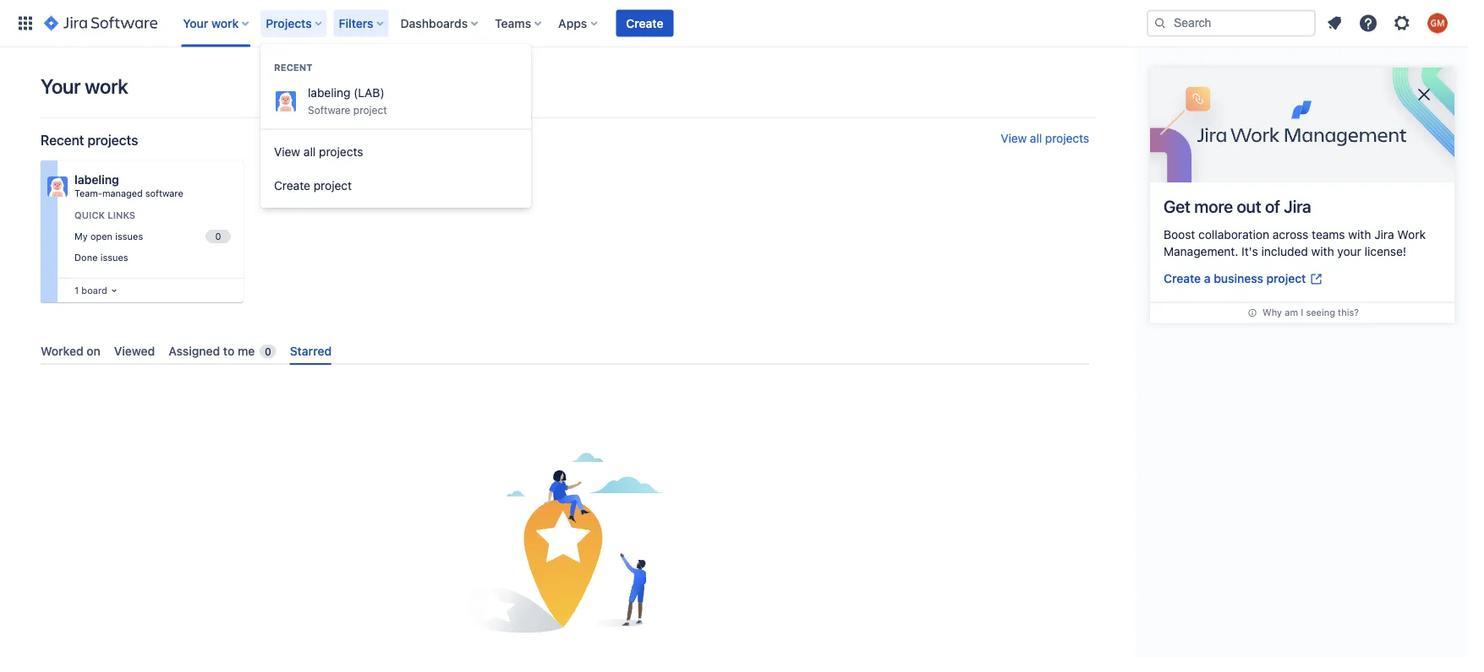 Task type: describe. For each thing, give the bounding box(es) containing it.
worked on
[[41, 344, 100, 358]]

done issues link
[[71, 248, 233, 267]]

board
[[81, 285, 107, 296]]

done
[[74, 252, 98, 263]]

0 horizontal spatial with
[[1311, 245, 1334, 259]]

0 vertical spatial issues
[[115, 231, 143, 242]]

it's
[[1242, 245, 1258, 259]]

teams
[[495, 16, 531, 30]]

project for create a business project
[[1266, 272, 1306, 286]]

apps button
[[553, 10, 604, 37]]

projects button
[[261, 10, 329, 37]]

your
[[1337, 245, 1361, 259]]

links
[[108, 210, 135, 221]]

close image
[[1414, 85, 1434, 105]]

1 horizontal spatial view all projects
[[1001, 132, 1089, 145]]

me
[[238, 344, 255, 358]]

create for create
[[626, 16, 663, 30]]

create a business project
[[1164, 272, 1306, 286]]

get
[[1164, 196, 1191, 216]]

1 vertical spatial issues
[[100, 252, 128, 263]]

search image
[[1154, 16, 1167, 30]]

labeling team-managed software
[[74, 173, 183, 199]]

board image
[[107, 284, 121, 298]]

a
[[1204, 272, 1211, 286]]

recent for recent
[[274, 62, 313, 73]]

license!
[[1365, 245, 1407, 259]]

Search field
[[1147, 10, 1316, 37]]

create for create project
[[274, 179, 310, 193]]

your work inside dropdown button
[[183, 16, 239, 30]]

help image
[[1358, 13, 1378, 33]]

create project
[[274, 179, 352, 193]]

assigned
[[168, 344, 220, 358]]

apps
[[558, 16, 587, 30]]

1
[[74, 285, 79, 296]]

banner containing your work
[[0, 0, 1468, 47]]

teams button
[[490, 10, 548, 37]]

create button
[[616, 10, 674, 37]]

quick
[[74, 210, 105, 221]]

open
[[90, 231, 113, 242]]

work
[[1397, 228, 1426, 242]]

1 horizontal spatial view
[[1001, 132, 1027, 145]]

appswitcher icon image
[[15, 13, 36, 33]]

1 horizontal spatial projects
[[319, 145, 363, 159]]

recent projects
[[41, 132, 138, 148]]

managed
[[102, 188, 143, 199]]

tab list containing worked on
[[34, 337, 1096, 366]]

1 board button
[[71, 282, 121, 300]]

labeling for team-
[[74, 173, 119, 187]]

out
[[1237, 196, 1261, 216]]

dashboards
[[400, 16, 468, 30]]

why am i seeing this?
[[1263, 307, 1359, 318]]

project inside button
[[314, 179, 352, 193]]

on
[[86, 344, 100, 358]]

software
[[145, 188, 183, 199]]

team-
[[74, 188, 102, 199]]

settings image
[[1392, 13, 1412, 33]]

labeling for (lab)
[[308, 86, 350, 100]]

viewed
[[114, 344, 155, 358]]



Task type: locate. For each thing, give the bounding box(es) containing it.
am
[[1285, 307, 1298, 318]]

project inside "link"
[[1266, 272, 1306, 286]]

1 vertical spatial work
[[85, 74, 128, 98]]

2 horizontal spatial projects
[[1045, 132, 1089, 145]]

2 horizontal spatial project
[[1266, 272, 1306, 286]]

1 horizontal spatial all
[[1030, 132, 1042, 145]]

work
[[211, 16, 239, 30], [85, 74, 128, 98]]

1 vertical spatial your work
[[41, 74, 128, 98]]

view all projects link
[[1001, 132, 1089, 149], [260, 135, 531, 169]]

0 vertical spatial recent
[[274, 62, 313, 73]]

1 horizontal spatial your work
[[183, 16, 239, 30]]

work inside dropdown button
[[211, 16, 239, 30]]

across
[[1273, 228, 1309, 242]]

1 horizontal spatial project
[[353, 104, 387, 116]]

jira right of at the right top
[[1284, 196, 1311, 216]]

1 board
[[74, 285, 107, 296]]

project down the included
[[1266, 272, 1306, 286]]

jira up license!
[[1374, 228, 1394, 242]]

with down teams
[[1311, 245, 1334, 259]]

your inside dropdown button
[[183, 16, 208, 30]]

1 vertical spatial create
[[274, 179, 310, 193]]

0 horizontal spatial work
[[85, 74, 128, 98]]

1 horizontal spatial with
[[1348, 228, 1371, 242]]

banner
[[0, 0, 1468, 47]]

2 vertical spatial create
[[1164, 272, 1201, 286]]

worked
[[41, 344, 83, 358]]

1 horizontal spatial view all projects link
[[1001, 132, 1089, 149]]

this?
[[1338, 307, 1359, 318]]

labeling inside the 'labeling (lab) software project'
[[308, 86, 350, 100]]

create project button
[[260, 169, 531, 203]]

0 vertical spatial project
[[353, 104, 387, 116]]

1 vertical spatial with
[[1311, 245, 1334, 259]]

jira
[[1284, 196, 1311, 216], [1374, 228, 1394, 242]]

assigned to me
[[168, 344, 255, 358]]

included
[[1261, 245, 1308, 259]]

to
[[223, 344, 235, 358]]

recent up team-
[[41, 132, 84, 148]]

your
[[183, 16, 208, 30], [41, 74, 81, 98]]

primary element
[[10, 0, 1147, 47]]

your work left 'projects' on the top of page
[[183, 16, 239, 30]]

labeling inside labeling team-managed software
[[74, 173, 119, 187]]

software
[[308, 104, 350, 116]]

filters
[[339, 16, 373, 30]]

0 horizontal spatial your work
[[41, 74, 128, 98]]

labeling (lab) software project
[[308, 86, 387, 116]]

teams
[[1312, 228, 1345, 242]]

labeling up software
[[308, 86, 350, 100]]

projects
[[266, 16, 312, 30]]

0 horizontal spatial jira
[[1284, 196, 1311, 216]]

jira inside "boost collaboration across teams with jira work management. it's included with your license!"
[[1374, 228, 1394, 242]]

your work up recent projects
[[41, 74, 128, 98]]

create down software
[[274, 179, 310, 193]]

0 horizontal spatial all
[[304, 145, 316, 159]]

of
[[1265, 196, 1280, 216]]

filters button
[[334, 10, 390, 37]]

tab list
[[34, 337, 1096, 366]]

done issues
[[74, 252, 128, 263]]

more
[[1194, 196, 1233, 216]]

why
[[1263, 307, 1282, 318]]

dashboards button
[[395, 10, 485, 37]]

your work
[[183, 16, 239, 30], [41, 74, 128, 98]]

work up recent projects
[[85, 74, 128, 98]]

1 horizontal spatial create
[[626, 16, 663, 30]]

quick links
[[74, 210, 135, 221]]

boost collaboration across teams with jira work management. it's included with your license!
[[1164, 228, 1426, 259]]

0 horizontal spatial view all projects
[[274, 145, 363, 159]]

1 vertical spatial your
[[41, 74, 81, 98]]

labeling
[[308, 86, 350, 100], [74, 173, 119, 187]]

1 vertical spatial project
[[314, 179, 352, 193]]

0 vertical spatial create
[[626, 16, 663, 30]]

1 vertical spatial labeling
[[74, 173, 119, 187]]

projects
[[1045, 132, 1089, 145], [87, 132, 138, 148], [319, 145, 363, 159]]

with
[[1348, 228, 1371, 242], [1311, 245, 1334, 259]]

1 horizontal spatial labeling
[[308, 86, 350, 100]]

recent
[[274, 62, 313, 73], [41, 132, 84, 148]]

0 horizontal spatial your
[[41, 74, 81, 98]]

1 vertical spatial jira
[[1374, 228, 1394, 242]]

boost
[[1164, 228, 1195, 242]]

1 horizontal spatial your
[[183, 16, 208, 30]]

0 horizontal spatial projects
[[87, 132, 138, 148]]

issues
[[115, 231, 143, 242], [100, 252, 128, 263]]

labeling up team-
[[74, 173, 119, 187]]

1 horizontal spatial jira
[[1374, 228, 1394, 242]]

get more out of jira
[[1164, 196, 1311, 216]]

jira software image
[[44, 13, 158, 33], [44, 13, 158, 33]]

0 horizontal spatial view
[[274, 145, 300, 159]]

2 horizontal spatial create
[[1164, 272, 1201, 286]]

0 vertical spatial your
[[183, 16, 208, 30]]

0 horizontal spatial create
[[274, 179, 310, 193]]

issues down links
[[115, 231, 143, 242]]

with up your
[[1348, 228, 1371, 242]]

view all projects
[[1001, 132, 1089, 145], [274, 145, 363, 159]]

my open issues link
[[71, 227, 233, 246]]

(lab)
[[354, 86, 385, 100]]

create inside primary element
[[626, 16, 663, 30]]

project for labeling (lab) software project
[[353, 104, 387, 116]]

0 horizontal spatial project
[[314, 179, 352, 193]]

starred
[[290, 344, 332, 358]]

0 horizontal spatial labeling
[[74, 173, 119, 187]]

issues down my open issues
[[100, 252, 128, 263]]

management.
[[1164, 245, 1238, 259]]

create a business project link
[[1164, 271, 1323, 289]]

0
[[265, 346, 271, 358]]

0 horizontal spatial view all projects link
[[260, 135, 531, 169]]

seeing
[[1306, 307, 1335, 318]]

0 vertical spatial work
[[211, 16, 239, 30]]

business
[[1214, 272, 1263, 286]]

1 horizontal spatial recent
[[274, 62, 313, 73]]

create for create a business project
[[1164, 272, 1201, 286]]

work left 'projects' on the top of page
[[211, 16, 239, 30]]

your profile and settings image
[[1428, 13, 1448, 33]]

project
[[353, 104, 387, 116], [314, 179, 352, 193], [1266, 272, 1306, 286]]

create inside "link"
[[1164, 272, 1201, 286]]

collaboration
[[1198, 228, 1269, 242]]

your work button
[[178, 10, 256, 37]]

0 vertical spatial jira
[[1284, 196, 1311, 216]]

i
[[1301, 307, 1303, 318]]

create right the apps popup button
[[626, 16, 663, 30]]

0 vertical spatial labeling
[[308, 86, 350, 100]]

my
[[74, 231, 88, 242]]

2 vertical spatial project
[[1266, 272, 1306, 286]]

0 vertical spatial with
[[1348, 228, 1371, 242]]

1 horizontal spatial work
[[211, 16, 239, 30]]

project inside the 'labeling (lab) software project'
[[353, 104, 387, 116]]

1 vertical spatial recent
[[41, 132, 84, 148]]

project down software
[[314, 179, 352, 193]]

notifications image
[[1324, 13, 1345, 33]]

create
[[626, 16, 663, 30], [274, 179, 310, 193], [1164, 272, 1201, 286]]

my open issues
[[74, 231, 143, 242]]

create left a
[[1164, 272, 1201, 286]]

recent down projects dropdown button
[[274, 62, 313, 73]]

view
[[1001, 132, 1027, 145], [274, 145, 300, 159]]

project down (lab)
[[353, 104, 387, 116]]

all
[[1030, 132, 1042, 145], [304, 145, 316, 159]]

0 horizontal spatial recent
[[41, 132, 84, 148]]

recent for recent projects
[[41, 132, 84, 148]]

0 vertical spatial your work
[[183, 16, 239, 30]]



